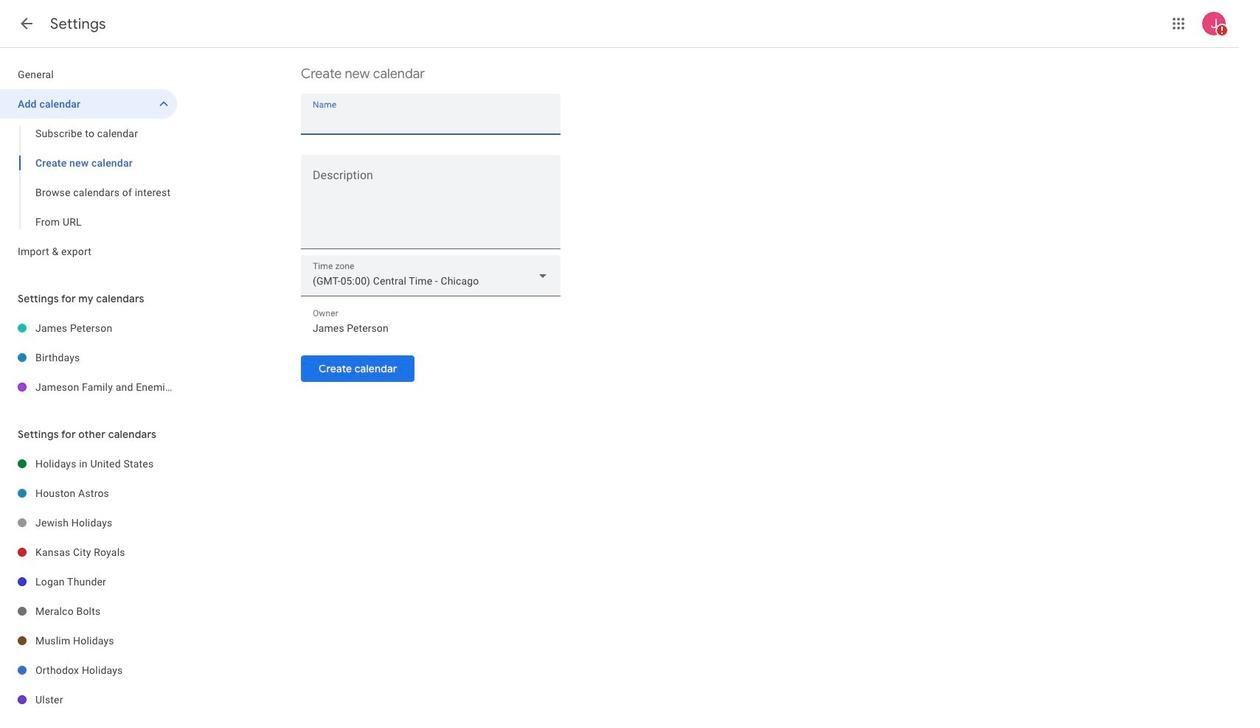 Task type: describe. For each thing, give the bounding box(es) containing it.
meralco bolts tree item
[[0, 597, 177, 627]]

houston astros tree item
[[0, 479, 177, 508]]

logan thunder tree item
[[0, 567, 177, 597]]

3 tree from the top
[[0, 449, 177, 711]]

go back image
[[18, 15, 35, 32]]

birthdays tree item
[[0, 343, 177, 373]]

muslim holidays tree item
[[0, 627, 177, 656]]

1 tree from the top
[[0, 60, 177, 266]]

kansas city royals tree item
[[0, 538, 177, 567]]

holidays in united states tree item
[[0, 449, 177, 479]]



Task type: locate. For each thing, give the bounding box(es) containing it.
None text field
[[313, 318, 549, 339]]

jameson family and enemies bbq and brawl tree item
[[0, 373, 177, 402]]

jewish holidays tree item
[[0, 508, 177, 538]]

james peterson tree item
[[0, 314, 177, 343]]

group
[[0, 119, 177, 237]]

ulster tree item
[[0, 686, 177, 711]]

2 tree from the top
[[0, 314, 177, 402]]

2 vertical spatial tree
[[0, 449, 177, 711]]

orthodox holidays tree item
[[0, 656, 177, 686]]

heading
[[50, 15, 106, 33]]

None text field
[[313, 109, 549, 130], [301, 172, 561, 243], [313, 109, 549, 130], [301, 172, 561, 243]]

None field
[[301, 255, 561, 297]]

0 vertical spatial tree
[[0, 60, 177, 266]]

tree
[[0, 60, 177, 266], [0, 314, 177, 402], [0, 449, 177, 711]]

add calendar tree item
[[0, 89, 177, 119]]

1 vertical spatial tree
[[0, 314, 177, 402]]



Task type: vqa. For each thing, say whether or not it's contained in the screenshot.
third tree from the bottom
yes



